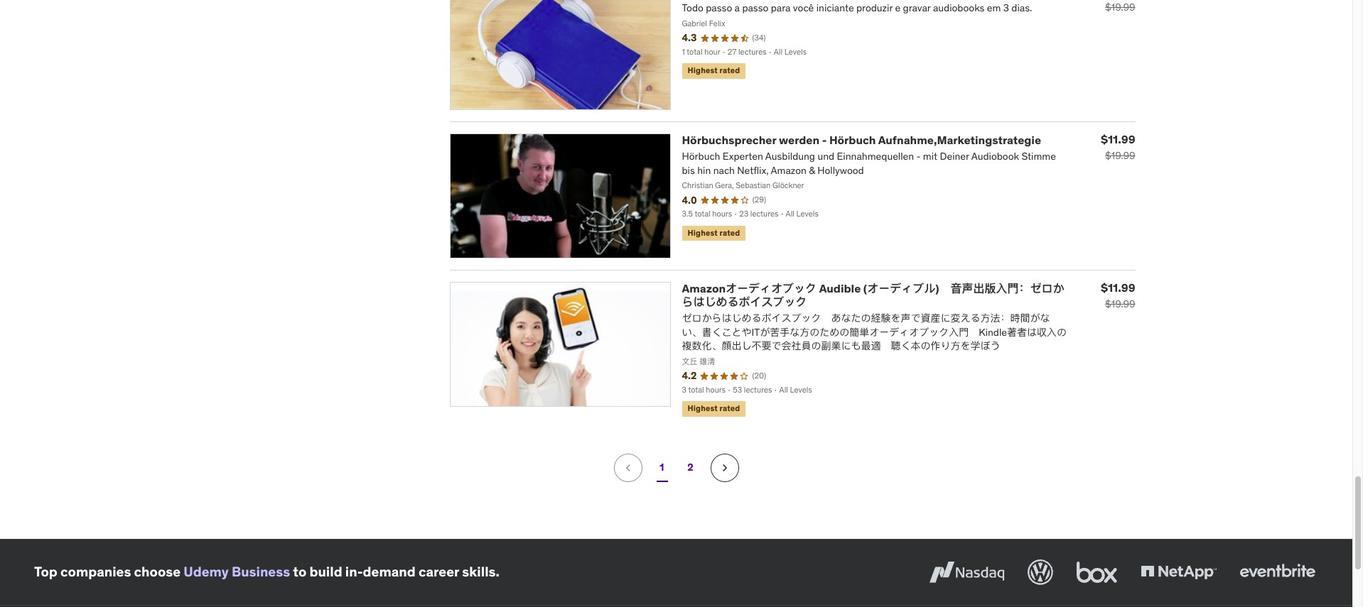 Task type: vqa. For each thing, say whether or not it's contained in the screenshot.
the middle $19.99
yes



Task type: describe. For each thing, give the bounding box(es) containing it.
amazonオーディオブック audible (オーディブル)　音声出版入門：ゼロか らはじめるボイスブック
[[682, 281, 1065, 309]]

demand
[[363, 564, 416, 581]]

hörbuch
[[830, 133, 876, 147]]

(オーディブル)　音声出版入門：ゼロか
[[864, 281, 1065, 296]]

$19.99 for amazonオーディオブック audible (オーディブル)　音声出版入門：ゼロか らはじめるボイスブック
[[1106, 298, 1136, 311]]

skills.
[[462, 564, 500, 581]]

box image
[[1074, 557, 1121, 588]]

next page image
[[718, 461, 732, 475]]

$19.99 for hörbuchsprecher werden - hörbuch aufnahme,marketingstrategie
[[1106, 149, 1136, 162]]

2
[[688, 462, 694, 474]]

$11.99 for hörbuchsprecher werden - hörbuch aufnahme,marketingstrategie
[[1101, 132, 1136, 146]]

volkswagen image
[[1025, 557, 1057, 588]]

$11.99 $19.99 for amazonオーディオブック audible (オーディブル)　音声出版入門：ゼロか らはじめるボイスブック
[[1101, 281, 1136, 311]]

1 $19.99 from the top
[[1106, 1, 1136, 14]]

previous page image
[[621, 461, 635, 475]]

eventbrite image
[[1237, 557, 1319, 588]]

udemy business link
[[184, 564, 290, 581]]

2 link
[[677, 454, 705, 483]]

companies
[[60, 564, 131, 581]]

aufnahme,marketingstrategie
[[879, 133, 1042, 147]]

audible
[[820, 281, 861, 296]]

werden
[[779, 133, 820, 147]]

1
[[660, 462, 665, 474]]

hörbuchsprecher werden - hörbuch aufnahme,marketingstrategie
[[682, 133, 1042, 147]]

business
[[232, 564, 290, 581]]



Task type: locate. For each thing, give the bounding box(es) containing it.
0 vertical spatial $11.99 $19.99
[[1101, 132, 1136, 162]]

top companies choose udemy business to build in-demand career skills.
[[34, 564, 500, 581]]

hörbuchsprecher werden - hörbuch aufnahme,marketingstrategie link
[[682, 133, 1042, 147]]

build
[[310, 564, 342, 581]]

$19.99
[[1106, 1, 1136, 14], [1106, 149, 1136, 162], [1106, 298, 1136, 311]]

1 $11.99 $19.99 from the top
[[1101, 132, 1136, 162]]

hörbuchsprecher
[[682, 133, 777, 147]]

amazonオーディオブック
[[682, 281, 817, 296]]

2 $19.99 from the top
[[1106, 149, 1136, 162]]

3 $19.99 from the top
[[1106, 298, 1136, 311]]

1 vertical spatial $11.99 $19.99
[[1101, 281, 1136, 311]]

choose
[[134, 564, 181, 581]]

to
[[293, 564, 307, 581]]

2 vertical spatial $19.99
[[1106, 298, 1136, 311]]

2 $11.99 $19.99 from the top
[[1101, 281, 1136, 311]]

1 vertical spatial $11.99
[[1101, 281, 1136, 295]]

amazonオーディオブック audible (オーディブル)　音声出版入門：ゼロか らはじめるボイスブック link
[[682, 281, 1065, 309]]

0 vertical spatial $19.99
[[1106, 1, 1136, 14]]

$11.99 for amazonオーディオブック audible (オーディブル)　音声出版入門：ゼロか らはじめるボイスブック
[[1101, 281, 1136, 295]]

1 vertical spatial $19.99
[[1106, 149, 1136, 162]]

career
[[419, 564, 459, 581]]

in-
[[345, 564, 363, 581]]

1 $11.99 from the top
[[1101, 132, 1136, 146]]

netapp image
[[1138, 557, 1220, 588]]

nasdaq image
[[927, 557, 1008, 588]]

0 vertical spatial $11.99
[[1101, 132, 1136, 146]]

$11.99 $19.99
[[1101, 132, 1136, 162], [1101, 281, 1136, 311]]

udemy
[[184, 564, 229, 581]]

-
[[822, 133, 827, 147]]

$11.99
[[1101, 132, 1136, 146], [1101, 281, 1136, 295]]

1 link
[[648, 454, 677, 483]]

2 $11.99 from the top
[[1101, 281, 1136, 295]]

top
[[34, 564, 57, 581]]

$11.99 $19.99 for hörbuchsprecher werden - hörbuch aufnahme,marketingstrategie
[[1101, 132, 1136, 162]]

らはじめるボイスブック
[[682, 295, 807, 309]]



